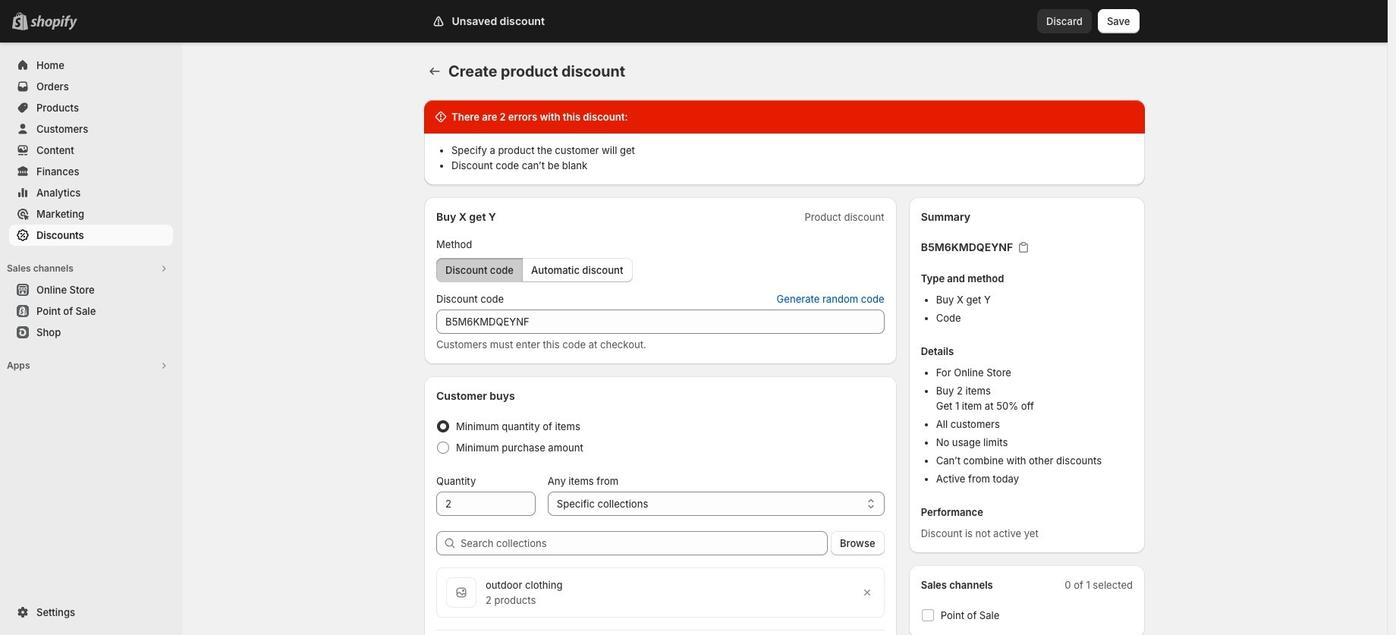 Task type: locate. For each thing, give the bounding box(es) containing it.
None text field
[[436, 492, 536, 516]]

Search collections text field
[[461, 531, 828, 556]]

None text field
[[436, 310, 885, 334]]



Task type: describe. For each thing, give the bounding box(es) containing it.
shopify image
[[30, 15, 77, 30]]



Task type: vqa. For each thing, say whether or not it's contained in the screenshot.
Enter time 'text box'
no



